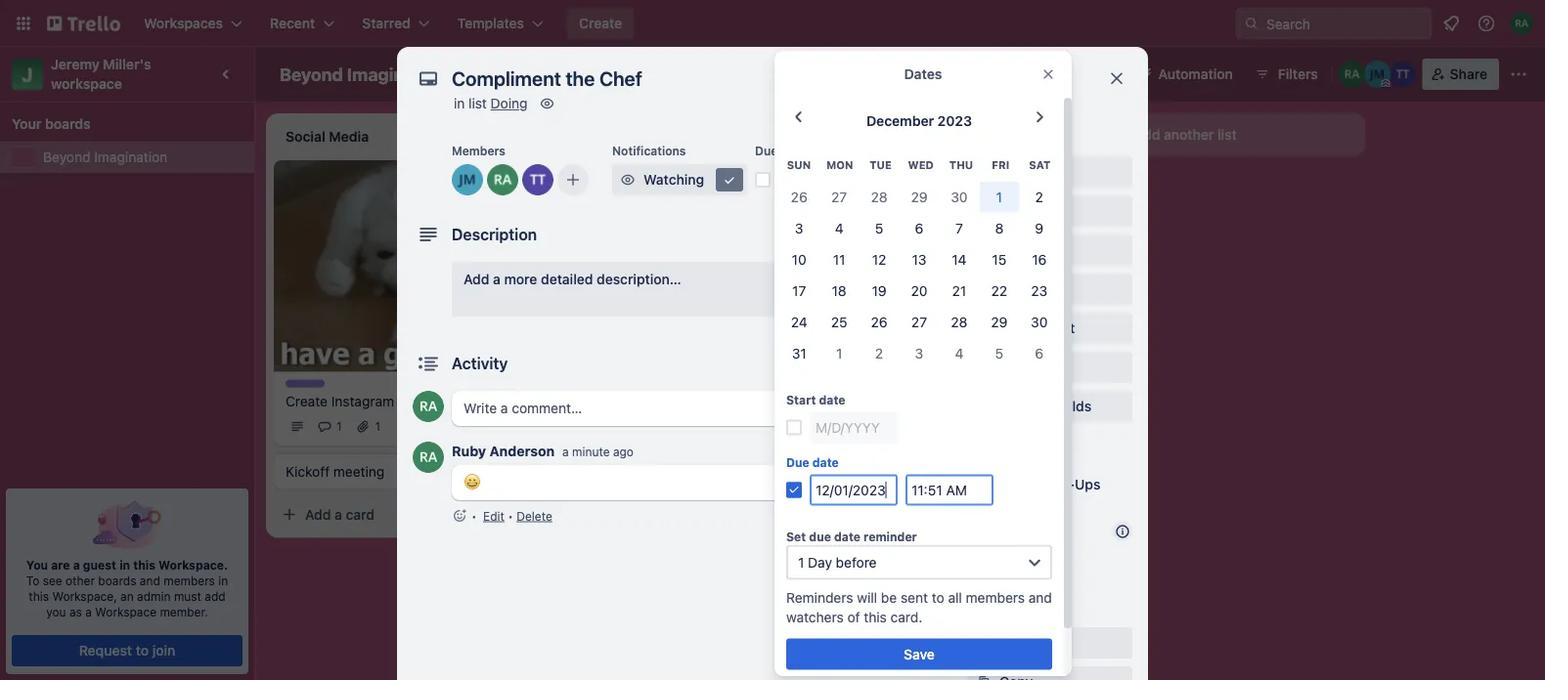 Task type: vqa. For each thing, say whether or not it's contained in the screenshot.
28 button
yes



Task type: locate. For each thing, give the bounding box(es) containing it.
6 button up 13
[[899, 213, 939, 244]]

jeremy miller (jeremymiller198) image
[[1364, 61, 1392, 88], [743, 246, 767, 270]]

27 down 20 button
[[912, 314, 927, 330]]

1 vertical spatial 3 button
[[899, 338, 939, 369]]

power- down custom fields button at the right
[[1029, 477, 1075, 493]]

1 vertical spatial in
[[119, 559, 130, 572]]

in left the doing link
[[454, 95, 465, 112]]

ruby anderson (rubyanderson7) image right open information menu icon
[[1510, 12, 1534, 35]]

0 horizontal spatial 29 button
[[899, 181, 939, 213]]

jeremy miller (jeremymiller198) image left 10
[[743, 246, 767, 270]]

0 vertical spatial 2
[[1036, 189, 1044, 205]]

4 up 11
[[835, 220, 844, 236]]

2 vertical spatial add a card
[[305, 507, 375, 523]]

28 for the topmost the '28' button
[[871, 189, 888, 205]]

create inside create instagram link
[[286, 393, 328, 409]]

0 horizontal spatial 29
[[911, 189, 928, 205]]

to left join
[[136, 643, 149, 659]]

color: purple, title: none image
[[286, 380, 325, 388]]

5 for left the "5" button
[[875, 220, 884, 236]]

show menu image
[[1509, 65, 1529, 84]]

0 vertical spatial members
[[452, 144, 506, 157]]

set due date reminder
[[786, 530, 917, 544]]

sm image down notifications
[[618, 170, 638, 190]]

next month image
[[1028, 106, 1052, 129]]

sm image
[[618, 170, 638, 190], [974, 241, 994, 260], [974, 358, 994, 378], [974, 673, 994, 681]]

workspace left visible
[[531, 66, 603, 82]]

6 button
[[899, 213, 939, 244], [1020, 338, 1060, 369]]

an
[[120, 590, 134, 604]]

5 button up 12
[[859, 213, 899, 244]]

customize views image
[[756, 65, 776, 84]]

sm image
[[1131, 59, 1159, 86], [537, 94, 557, 113], [974, 162, 994, 182], [720, 170, 739, 190], [974, 201, 994, 221], [974, 634, 994, 653]]

details
[[896, 356, 939, 372]]

this up admin at the bottom of the page
[[133, 559, 156, 572]]

and inside reminders will be sent to all members and watchers of this card.
[[1029, 590, 1052, 606]]

28 button down tue
[[859, 181, 899, 213]]

1 vertical spatial to
[[932, 590, 945, 606]]

join
[[152, 643, 175, 659]]

1 horizontal spatial dec
[[786, 172, 812, 188]]

M/D/YYYY text field
[[810, 412, 898, 443], [810, 475, 898, 506]]

reminder
[[864, 530, 917, 544]]

1 vertical spatial 2
[[875, 345, 883, 361]]

30 button down 23
[[1020, 306, 1060, 338]]

ruby anderson (rubyanderson7) image up '17'
[[771, 246, 794, 270]]

1 horizontal spatial create from template… image
[[779, 295, 794, 311]]

terry turtle (terryturtle) image left add members to card image
[[522, 164, 554, 196]]

create from template… image up the 24
[[779, 295, 794, 311]]

0 horizontal spatial beyond imagination
[[43, 149, 167, 165]]

sm image inside checklist link
[[974, 241, 994, 260]]

1 horizontal spatial 26
[[871, 314, 888, 330]]

and up admin at the bottom of the page
[[140, 574, 160, 588]]

sm image inside move link
[[974, 634, 994, 653]]

a down description…
[[612, 295, 620, 311]]

a left more
[[493, 271, 501, 288]]

0 horizontal spatial create from template… image
[[501, 507, 516, 523]]

add a more detailed description…
[[464, 271, 681, 288]]

1 vertical spatial 6 button
[[1020, 338, 1060, 369]]

1 vertical spatial members
[[1000, 164, 1060, 180]]

1 vertical spatial this
[[29, 590, 49, 604]]

0 notifications image
[[1440, 12, 1463, 35]]

0 horizontal spatial 2
[[875, 345, 883, 361]]

1 horizontal spatial beyond
[[280, 64, 343, 85]]

kickoff
[[286, 464, 330, 480]]

1 horizontal spatial imagination
[[347, 64, 446, 85]]

1 vertical spatial dec
[[587, 251, 609, 265]]

list right another
[[1218, 127, 1237, 143]]

filters
[[1278, 66, 1318, 82]]

start date
[[786, 394, 846, 407]]

add a card button for rightmost create from template… image
[[829, 170, 1049, 201]]

28 down the '21' button
[[951, 314, 968, 330]]

12 button
[[859, 244, 899, 275]]

add a card down tue
[[861, 178, 930, 194]]

list
[[469, 95, 487, 112], [1218, 127, 1237, 143]]

0 vertical spatial beyond imagination
[[280, 64, 446, 85]]

1 horizontal spatial 4
[[955, 345, 964, 361]]

a inside "link"
[[493, 271, 501, 288]]

attachment button
[[968, 313, 1133, 344]]

beyond
[[280, 64, 343, 85], [43, 149, 91, 165]]

notifications
[[612, 144, 686, 157]]

create up workspace visible
[[579, 15, 622, 31]]

0 vertical spatial 28 button
[[859, 181, 899, 213]]

1 horizontal spatial 30
[[1031, 314, 1048, 330]]

add another list
[[1135, 127, 1237, 143]]

0 horizontal spatial members
[[164, 574, 215, 588]]

dec inside dec 1 at 11:51 am 'button'
[[786, 172, 812, 188]]

29 down wed
[[911, 189, 928, 205]]

card for rightmost create from template… image
[[901, 178, 930, 194]]

1 vertical spatial 1 button
[[819, 338, 859, 369]]

2 vertical spatial to
[[136, 643, 149, 659]]

8
[[995, 220, 1004, 236]]

jeremy miller (jeremymiller198) image down search field
[[1364, 61, 1392, 88]]

1 horizontal spatial add a card
[[583, 295, 652, 311]]

6
[[915, 220, 924, 236], [1035, 345, 1044, 361]]

3
[[795, 220, 804, 236], [915, 345, 924, 361]]

grinning image
[[464, 473, 481, 491]]

1 horizontal spatial 6
[[1035, 345, 1044, 361]]

jeremy miller's workspace
[[51, 56, 155, 92]]

1 vertical spatial 6
[[1035, 345, 1044, 361]]

1 horizontal spatial to
[[932, 590, 945, 606]]

and down add button
[[1029, 590, 1052, 606]]

members inside reminders will be sent to all members and watchers of this card.
[[966, 590, 1025, 606]]

are
[[51, 559, 70, 572]]

create down color: purple, title: none icon
[[286, 393, 328, 409]]

1 horizontal spatial beyond imagination
[[280, 64, 446, 85]]

boards inside you are a guest in this workspace. to see other boards and members in this workspace, an admin must add you as a workspace member.
[[98, 574, 136, 588]]

0 vertical spatial m/d/yyyy text field
[[810, 412, 898, 443]]

thinking
[[563, 181, 618, 198]]

sm image right 14
[[974, 241, 994, 260]]

mon
[[827, 159, 853, 172]]

date up sun
[[781, 144, 807, 157]]

card down meeting
[[346, 507, 375, 523]]

0 horizontal spatial 28
[[871, 189, 888, 205]]

18
[[832, 283, 847, 299]]

add down kickoff
[[305, 507, 331, 523]]

2 vertical spatial this
[[864, 609, 887, 625]]

7
[[956, 220, 963, 236]]

0 vertical spatial boards
[[45, 116, 91, 132]]

6 button down attachment at the top of the page
[[1020, 338, 1060, 369]]

dec inside dec 1 checkbox
[[587, 251, 609, 265]]

add inside "button"
[[1000, 557, 1026, 573]]

0 vertical spatial dates
[[904, 66, 942, 82]]

28 down am
[[871, 189, 888, 205]]

this down to
[[29, 590, 49, 604]]

to left all
[[932, 590, 945, 606]]

28 button down 21
[[939, 306, 980, 338]]

sm image down the actions
[[974, 673, 994, 681]]

30 down thu on the right top of page
[[951, 189, 968, 205]]

0 vertical spatial 29 button
[[899, 181, 939, 213]]

0 horizontal spatial dec
[[587, 251, 609, 265]]

0 horizontal spatial 6 button
[[899, 213, 939, 244]]

add inside button
[[1135, 127, 1161, 143]]

this
[[133, 559, 156, 572], [29, 590, 49, 604], [864, 609, 887, 625]]

in up add
[[218, 574, 228, 588]]

0 vertical spatial 30 button
[[939, 181, 980, 213]]

this inside reminders will be sent to all members and watchers of this card.
[[864, 609, 887, 625]]

3 button up 10
[[779, 213, 819, 244]]

start
[[786, 394, 816, 407]]

0 vertical spatial 5
[[875, 220, 884, 236]]

another
[[1164, 127, 1214, 143]]

0 vertical spatial 29
[[911, 189, 928, 205]]

due down start
[[786, 456, 810, 470]]

add down add a more detailed description…
[[583, 295, 609, 311]]

terry turtle (terryturtle) image left 10
[[716, 246, 739, 270]]

1 vertical spatial 4 button
[[939, 338, 980, 369]]

ruby anderson (rubyanderson7) image
[[1510, 12, 1534, 35], [1339, 61, 1366, 88], [487, 164, 518, 196], [771, 246, 794, 270], [413, 391, 444, 423]]

watchers
[[786, 609, 844, 625]]

13
[[912, 251, 927, 267]]

create from template… image up labels link
[[1056, 178, 1072, 194]]

27 button
[[819, 181, 859, 213], [899, 306, 939, 338]]

1 vertical spatial power-
[[1029, 477, 1075, 493]]

4 right details
[[955, 345, 964, 361]]

miller's
[[103, 56, 151, 72]]

dates button
[[968, 274, 1133, 305]]

workspace inside you are a guest in this workspace. to see other boards and members in this workspace, an admin must add you as a workspace member.
[[95, 605, 157, 619]]

terry turtle (terryturtle) image
[[522, 164, 554, 196], [716, 246, 739, 270], [493, 415, 516, 439]]

5 button down attachment at the top of the page
[[980, 338, 1020, 369]]

0 horizontal spatial 28 button
[[859, 181, 899, 213]]

4 for the leftmost 4 button
[[835, 220, 844, 236]]

beyond imagination inside the board name text field
[[280, 64, 446, 85]]

1 vertical spatial beyond
[[43, 149, 91, 165]]

add a card button up '7'
[[829, 170, 1049, 201]]

None text field
[[442, 61, 1088, 96]]

more
[[504, 271, 537, 288]]

0 vertical spatial in
[[454, 95, 465, 112]]

27 down 'dec 1 at 11:51 am'
[[831, 189, 847, 205]]

add up thu on the right top of page
[[968, 136, 991, 150]]

8 button
[[980, 213, 1020, 244]]

1 vertical spatial jeremy miller (jeremymiller198) image
[[743, 246, 767, 270]]

1 vertical spatial 28 button
[[939, 306, 980, 338]]

members up must
[[164, 574, 215, 588]]

0 horizontal spatial 4
[[835, 220, 844, 236]]

fri
[[992, 159, 1010, 172]]

add a card button down the kickoff meeting link
[[274, 499, 493, 531]]

power- up next month image
[[1044, 66, 1090, 82]]

add left another
[[1135, 127, 1161, 143]]

jeremy miller (jeremymiller198) image for ruby anderson (rubyanderson7) icon above '17'
[[743, 246, 767, 270]]

0 vertical spatial to
[[994, 136, 1006, 150]]

add a card down description…
[[583, 295, 652, 311]]

kickoff meeting link
[[286, 462, 513, 482]]

due date up sun
[[755, 144, 807, 157]]

0 vertical spatial 6 button
[[899, 213, 939, 244]]

dec left at
[[786, 172, 812, 188]]

boards right your
[[45, 116, 91, 132]]

sm image right the doing link
[[537, 94, 557, 113]]

26 down 19 button
[[871, 314, 888, 330]]

beyond imagination inside beyond imagination link
[[43, 149, 167, 165]]

2 vertical spatial create from template… image
[[501, 507, 516, 523]]

1 horizontal spatial 27
[[912, 314, 927, 330]]

0 horizontal spatial 3
[[795, 220, 804, 236]]

attachment
[[1000, 320, 1075, 336]]

members up the actions
[[966, 590, 1025, 606]]

6 up 13
[[915, 220, 924, 236]]

delete
[[517, 510, 553, 523]]

0 horizontal spatial add a card
[[305, 507, 375, 523]]

a down tue
[[890, 178, 898, 194]]

0 horizontal spatial due
[[755, 144, 778, 157]]

card.
[[891, 609, 923, 625]]

1 vertical spatial 30 button
[[1020, 306, 1060, 338]]

to inside button
[[136, 643, 149, 659]]

close popover image
[[1041, 67, 1056, 82]]

2 left details
[[875, 345, 883, 361]]

date
[[781, 144, 807, 157], [819, 394, 846, 407], [813, 456, 839, 470], [834, 530, 861, 544]]

0 horizontal spatial workspace
[[95, 605, 157, 619]]

29 button down wed
[[899, 181, 939, 213]]

create from template… image
[[1056, 178, 1072, 194], [779, 295, 794, 311], [501, 507, 516, 523]]

27 button down mon at the top right
[[819, 181, 859, 213]]

sm image for labels
[[974, 201, 994, 221]]

0 horizontal spatial dates
[[904, 66, 942, 82]]

your
[[12, 116, 42, 132]]

1 vertical spatial 26 button
[[859, 306, 899, 338]]

sat
[[1029, 159, 1051, 172]]

in right guest
[[119, 559, 130, 572]]

25 button
[[819, 306, 859, 338]]

1 vertical spatial 26
[[871, 314, 888, 330]]

workspace
[[51, 76, 122, 92]]

sm image left the mark due date as complete option
[[720, 170, 739, 190]]

actions
[[968, 607, 1012, 621]]

a right as
[[85, 605, 92, 619]]

sm image inside members link
[[974, 162, 994, 182]]

add a card
[[861, 178, 930, 194], [583, 295, 652, 311], [305, 507, 375, 523]]

dec
[[786, 172, 812, 188], [587, 251, 609, 265]]

1 vertical spatial 4
[[955, 345, 964, 361]]

terry turtle (terryturtle) image
[[1390, 61, 1417, 88]]

back to home image
[[47, 8, 120, 39]]

card down description…
[[624, 295, 652, 311]]

detailed
[[541, 271, 593, 288]]

ruby anderson (rubyanderson7) image
[[413, 442, 444, 473]]

5 for the bottommost the "5" button
[[995, 345, 1004, 361]]

add a card button for the middle create from template… image
[[552, 288, 771, 319]]

due date down start date
[[786, 456, 839, 470]]

to for join
[[136, 643, 149, 659]]

create from template… image left delete link
[[501, 507, 516, 523]]

sm image for checklist
[[974, 241, 994, 260]]

2 vertical spatial add a card button
[[274, 499, 493, 531]]

5 up 12
[[875, 220, 884, 236]]

1 vertical spatial 3
[[915, 345, 924, 361]]

sm image inside watching button
[[618, 170, 638, 190]]

create inside button
[[579, 15, 622, 31]]

power-ups
[[1044, 66, 1116, 82]]

search image
[[1244, 16, 1260, 31]]

1 horizontal spatial members
[[966, 590, 1025, 606]]

this down will
[[864, 609, 887, 625]]

26 button down sun
[[779, 181, 819, 213]]

1 button up 8
[[980, 181, 1020, 213]]

sm image down the actions
[[974, 634, 994, 653]]

1 vertical spatial dates
[[1000, 281, 1037, 297]]

filters button
[[1249, 59, 1324, 90]]

1 horizontal spatial 6 button
[[1020, 338, 1060, 369]]

ruby
[[452, 444, 486, 460]]

30 button
[[939, 181, 980, 213], [1020, 306, 1060, 338]]

1 vertical spatial add a card
[[583, 295, 652, 311]]

thoughts thinking
[[563, 169, 618, 198]]

watching button
[[612, 164, 747, 196]]

2 horizontal spatial terry turtle (terryturtle) image
[[716, 246, 739, 270]]

sm image right thu on the right top of page
[[974, 162, 994, 182]]

0 vertical spatial power-
[[1044, 66, 1090, 82]]

imagination down your boards with 1 items element
[[94, 149, 167, 165]]

1 vertical spatial 5
[[995, 345, 1004, 361]]

primary element
[[0, 0, 1545, 47]]

29 down 22 button
[[991, 314, 1008, 330]]

request
[[79, 643, 132, 659]]

0 vertical spatial 6
[[915, 220, 924, 236]]

and
[[140, 574, 160, 588], [1029, 590, 1052, 606]]

sm image for cover
[[974, 358, 994, 378]]

19
[[872, 283, 887, 299]]

minute
[[572, 446, 610, 459]]

2 down members link
[[1036, 189, 1044, 205]]

card for the middle create from template… image
[[624, 295, 652, 311]]

1 vertical spatial imagination
[[94, 149, 167, 165]]

you
[[46, 605, 66, 619]]

0 horizontal spatial add a card button
[[274, 499, 493, 531]]

add a card button down dec 1
[[552, 288, 771, 319]]

28
[[871, 189, 888, 205], [951, 314, 968, 330]]

1 vertical spatial ups
[[1075, 477, 1101, 493]]

list down star or unstar board image
[[469, 95, 487, 112]]

edit
[[483, 510, 505, 523]]

a
[[890, 178, 898, 194], [493, 271, 501, 288], [612, 295, 620, 311], [562, 446, 569, 459], [335, 507, 342, 523], [73, 559, 80, 572], [85, 605, 92, 619]]

23 button
[[1020, 275, 1060, 306]]

as
[[69, 605, 82, 619]]

sm image for automation
[[1131, 59, 1159, 86]]

5
[[875, 220, 884, 236], [995, 345, 1004, 361]]

sm image inside automation button
[[1131, 59, 1159, 86]]

due date
[[755, 144, 807, 157], [786, 456, 839, 470]]

30 down 23 button at top
[[1031, 314, 1048, 330]]

29 button down 22
[[980, 306, 1020, 338]]

17 button
[[779, 275, 819, 306]]

before
[[836, 554, 877, 571]]

due up the mark due date as complete option
[[755, 144, 778, 157]]

1 horizontal spatial 3
[[915, 345, 924, 361]]

add a card down kickoff meeting
[[305, 507, 375, 523]]

members
[[164, 574, 215, 588], [966, 590, 1025, 606]]

26 button down 19
[[859, 306, 899, 338]]

18 button
[[819, 275, 859, 306]]

watching
[[644, 172, 704, 188]]

0 horizontal spatial beyond
[[43, 149, 91, 165]]

2 vertical spatial terry turtle (terryturtle) image
[[493, 415, 516, 439]]

add inside "link"
[[464, 271, 490, 288]]

14
[[952, 251, 967, 267]]

1
[[815, 172, 822, 188], [996, 189, 1003, 205], [612, 251, 617, 265], [651, 251, 656, 265], [836, 345, 842, 361], [336, 420, 342, 434], [375, 420, 381, 434], [798, 554, 804, 571]]

boards up an
[[98, 574, 136, 588]]

1 vertical spatial 28
[[951, 314, 968, 330]]

1 horizontal spatial due
[[786, 456, 810, 470]]

5 down attachment at the top of the page
[[995, 345, 1004, 361]]

0 horizontal spatial 27 button
[[819, 181, 859, 213]]

22
[[991, 283, 1008, 299]]

add a card button
[[829, 170, 1049, 201], [552, 288, 771, 319], [274, 499, 493, 531]]

24
[[791, 314, 808, 330]]

0 vertical spatial 3
[[795, 220, 804, 236]]

1 horizontal spatial 3 button
[[899, 338, 939, 369]]

1 vertical spatial beyond imagination
[[43, 149, 167, 165]]

add members to card image
[[565, 170, 581, 190]]

sm image inside cover link
[[974, 358, 994, 378]]

reminders will be sent to all members and watchers of this card.
[[786, 590, 1052, 625]]

sm image inside labels link
[[974, 201, 994, 221]]

30 button up '7'
[[939, 181, 980, 213]]

0 horizontal spatial list
[[469, 95, 487, 112]]

27
[[831, 189, 847, 205], [912, 314, 927, 330]]

1 horizontal spatial add a card button
[[552, 288, 771, 319]]



Task type: describe. For each thing, give the bounding box(es) containing it.
1 horizontal spatial 27 button
[[899, 306, 939, 338]]

6 for the rightmost '6' button
[[1035, 345, 1044, 361]]

0 horizontal spatial this
[[29, 590, 49, 604]]

jeremy miller (jeremymiller198) image
[[452, 164, 483, 196]]

to
[[26, 574, 39, 588]]

j
[[22, 63, 33, 86]]

dec for dec 1 at 11:51 am
[[786, 172, 812, 188]]

list inside button
[[1218, 127, 1237, 143]]

10
[[792, 251, 807, 267]]

0 vertical spatial list
[[469, 95, 487, 112]]

share button
[[1423, 59, 1500, 90]]

4 for right 4 button
[[955, 345, 964, 361]]

star or unstar board image
[[468, 67, 484, 82]]

edit • delete
[[483, 510, 553, 523]]

jeremy miller (jeremymiller198) image for terry turtle (terryturtle) image
[[1364, 61, 1392, 88]]

Dec 1 checkbox
[[563, 246, 623, 270]]

workspace visible button
[[495, 59, 659, 90]]

custom fields
[[1000, 399, 1092, 415]]

move
[[1000, 635, 1034, 651]]

1 vertical spatial 30
[[1031, 314, 1048, 330]]

tue
[[870, 159, 892, 172]]

you
[[26, 559, 48, 572]]

automation
[[1159, 66, 1233, 82]]

custom
[[1000, 399, 1050, 415]]

december
[[867, 113, 934, 129]]

dec for dec 1
[[587, 251, 609, 265]]

ruby anderson a minute ago
[[452, 444, 634, 460]]

day
[[808, 554, 832, 571]]

2 for the topmost the 2 button
[[1036, 189, 1044, 205]]

0 vertical spatial due date
[[755, 144, 807, 157]]

Mark due date as complete checkbox
[[755, 172, 771, 188]]

reminders
[[786, 590, 853, 606]]

of
[[848, 609, 860, 625]]

ruby anderson (rubyanderson7) image up ruby anderson (rubyanderson7) image
[[413, 391, 444, 423]]

beyond imagination link
[[43, 148, 243, 167]]

labels link
[[968, 196, 1133, 227]]

20 button
[[899, 275, 939, 306]]

imagination inside the board name text field
[[347, 64, 446, 85]]

description…
[[597, 271, 681, 288]]

workspace inside button
[[531, 66, 603, 82]]

thoughts
[[563, 169, 617, 183]]

26 for the right 26 button
[[871, 314, 888, 330]]

1 horizontal spatial in
[[218, 574, 228, 588]]

0 vertical spatial 27 button
[[819, 181, 859, 213]]

color: bold red, title: "thoughts" element
[[563, 168, 617, 183]]

share
[[1450, 66, 1488, 82]]

members inside you are a guest in this workspace. to see other boards and members in this workspace, an admin must add you as a workspace member.
[[164, 574, 215, 588]]

29 for the right "29" button
[[991, 314, 1008, 330]]

11 button
[[819, 244, 859, 275]]

3 for rightmost "3" button
[[915, 345, 924, 361]]

Board name text field
[[270, 59, 456, 90]]

a inside "ruby anderson a minute ago"
[[562, 446, 569, 459]]

automation button
[[1131, 59, 1245, 90]]

delete link
[[517, 510, 553, 523]]

0 horizontal spatial terry turtle (terryturtle) image
[[493, 415, 516, 439]]

add a card button for the left create from template… image
[[274, 499, 493, 531]]

add reaction image
[[452, 507, 468, 526]]

1 horizontal spatial 4 button
[[939, 338, 980, 369]]

december 2023
[[867, 113, 972, 129]]

1 m/d/yyyy text field from the top
[[810, 412, 898, 443]]

11:51
[[842, 172, 874, 188]]

0 horizontal spatial 2 button
[[859, 338, 899, 369]]

1 horizontal spatial 30 button
[[1020, 306, 1060, 338]]

kickoff meeting
[[286, 464, 385, 480]]

member.
[[160, 605, 208, 619]]

sm image for members
[[974, 162, 994, 182]]

1 vertical spatial due
[[786, 456, 810, 470]]

28 for the bottommost the '28' button
[[951, 314, 968, 330]]

create instagram
[[286, 393, 394, 409]]

sm image inside watching button
[[720, 170, 739, 190]]

1 horizontal spatial this
[[133, 559, 156, 572]]

0 vertical spatial add a card
[[861, 178, 930, 194]]

ups inside button
[[1090, 66, 1116, 82]]

a down kickoff meeting
[[335, 507, 342, 523]]

1 vertical spatial 5 button
[[980, 338, 1020, 369]]

create for create instagram
[[286, 393, 328, 409]]

1 horizontal spatial 1 button
[[980, 181, 1020, 213]]

ruby anderson (rubyanderson7) image right jeremy miller (jeremymiller198) image
[[487, 164, 518, 196]]

3 for the leftmost "3" button
[[795, 220, 804, 236]]

card for the left create from template… image
[[346, 507, 375, 523]]

2 for left the 2 button
[[875, 345, 883, 361]]

a minute ago link
[[562, 446, 634, 459]]

2 horizontal spatial in
[[454, 95, 465, 112]]

to inside reminders will be sent to all members and watchers of this card.
[[932, 590, 945, 606]]

your boards with 1 items element
[[12, 112, 233, 136]]

add a more detailed description… link
[[452, 262, 953, 317]]

and inside you are a guest in this workspace. to see other boards and members in this workspace, an admin must add you as a workspace member.
[[140, 574, 160, 588]]

0 horizontal spatial 3 button
[[779, 213, 819, 244]]

all
[[948, 590, 962, 606]]

dates inside button
[[1000, 281, 1037, 297]]

add down tue
[[861, 178, 887, 194]]

ago
[[613, 446, 634, 459]]

at
[[825, 172, 838, 188]]

open information menu image
[[1477, 14, 1497, 33]]

add right add time text field
[[1000, 477, 1026, 493]]

last month image
[[787, 106, 811, 129]]

workspace,
[[52, 590, 117, 604]]

am
[[877, 172, 899, 188]]

1 day before
[[798, 554, 877, 571]]

2 horizontal spatial create from template… image
[[1056, 178, 1072, 194]]

date up before
[[834, 530, 861, 544]]

sm image for move
[[974, 634, 994, 653]]

guest
[[83, 559, 116, 572]]

31 button
[[779, 338, 819, 369]]

0 horizontal spatial 30
[[951, 189, 968, 205]]

move link
[[968, 628, 1133, 659]]

26 for the leftmost 26 button
[[791, 189, 808, 205]]

power- inside button
[[1044, 66, 1090, 82]]

Search field
[[1260, 9, 1431, 38]]

Add time text field
[[906, 475, 994, 506]]

Write a comment text field
[[452, 391, 953, 426]]

card up sat
[[1009, 136, 1035, 150]]

6 for topmost '6' button
[[915, 220, 924, 236]]

13 button
[[899, 244, 939, 275]]

button
[[1029, 557, 1072, 573]]

add power-ups link
[[968, 470, 1133, 501]]

1 horizontal spatial 26 button
[[859, 306, 899, 338]]

27 for right '27' button
[[912, 314, 927, 330]]

15 button
[[980, 244, 1020, 275]]

0 horizontal spatial members
[[452, 144, 506, 157]]

be
[[881, 590, 897, 606]]

0 horizontal spatial 1 button
[[819, 338, 859, 369]]

you are a guest in this workspace. to see other boards and members in this workspace, an admin must add you as a workspace member.
[[26, 559, 228, 619]]

16 button
[[1020, 244, 1060, 275]]

1 horizontal spatial 29 button
[[980, 306, 1020, 338]]

20
[[911, 283, 928, 299]]

thu
[[950, 159, 974, 172]]

1 inside 'button'
[[815, 172, 822, 188]]

1 vertical spatial create from template… image
[[779, 295, 794, 311]]

0 horizontal spatial 30 button
[[939, 181, 980, 213]]

14 button
[[939, 244, 980, 275]]

2 m/d/yyyy text field from the top
[[810, 475, 898, 506]]

21 button
[[939, 275, 980, 306]]

1 horizontal spatial members
[[1000, 164, 1060, 180]]

request to join
[[79, 643, 175, 659]]

visible
[[606, 66, 648, 82]]

•
[[508, 510, 513, 523]]

0 vertical spatial 2 button
[[1020, 181, 1060, 213]]

0 horizontal spatial 4 button
[[819, 213, 859, 244]]

31
[[792, 345, 807, 361]]

0 horizontal spatial 26 button
[[779, 181, 819, 213]]

show
[[857, 356, 892, 372]]

a right 'are' at the bottom left
[[73, 559, 80, 572]]

9
[[1035, 220, 1044, 236]]

ruby anderson (rubyanderson7) image left terry turtle (terryturtle) image
[[1339, 61, 1366, 88]]

in list doing
[[454, 95, 528, 112]]

0 horizontal spatial 5 button
[[859, 213, 899, 244]]

fields
[[1053, 399, 1092, 415]]

27 for '27' button to the top
[[831, 189, 847, 205]]

1 horizontal spatial terry turtle (terryturtle) image
[[522, 164, 554, 196]]

beyond inside the board name text field
[[280, 64, 343, 85]]

0 horizontal spatial boards
[[45, 116, 91, 132]]

24 button
[[779, 306, 819, 338]]

other
[[66, 574, 95, 588]]

to for card
[[994, 136, 1006, 150]]

wed
[[908, 159, 934, 172]]

1 inside checkbox
[[612, 251, 617, 265]]

0 horizontal spatial imagination
[[94, 149, 167, 165]]

1 vertical spatial due date
[[786, 456, 839, 470]]

date down start date
[[813, 456, 839, 470]]

date right start
[[819, 394, 846, 407]]

sm image for watching
[[618, 170, 638, 190]]

22 button
[[980, 275, 1020, 306]]

16
[[1032, 251, 1047, 267]]

create for create
[[579, 15, 622, 31]]

create instagram link
[[286, 392, 513, 411]]

29 for the top "29" button
[[911, 189, 928, 205]]

23
[[1031, 283, 1048, 299]]



